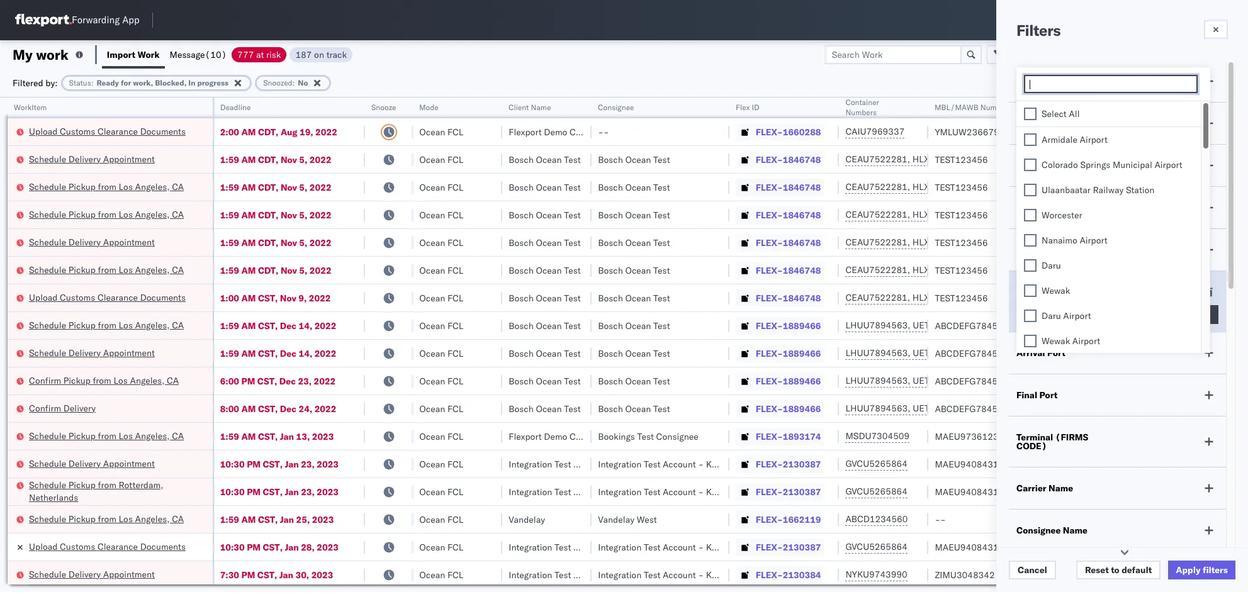 Task type: describe. For each thing, give the bounding box(es) containing it.
3 hlxu6269489, from the top
[[913, 209, 977, 220]]

5, for the schedule pickup from los angeles, ca link corresponding to second the schedule pickup from los angeles, ca button
[[299, 209, 308, 221]]

2 upload from the top
[[29, 292, 58, 303]]

los for sixth the schedule pickup from los angeles, ca button from the bottom of the page
[[119, 181, 133, 192]]

armidale airport
[[1042, 134, 1108, 145]]

progress
[[197, 78, 229, 87]]

ca for confirm pickup from los angeles, ca button
[[167, 375, 179, 386]]

id
[[752, 103, 760, 112]]

11 fcl from the top
[[448, 403, 464, 415]]

work
[[36, 46, 69, 63]]

resize handle column header for the container numbers button
[[914, 98, 929, 593]]

8 fcl from the top
[[448, 320, 464, 332]]

carrier
[[1017, 483, 1047, 494]]

pickup for 6th the schedule pickup from los angeles, ca button
[[68, 514, 96, 525]]

1 upload from the top
[[29, 126, 58, 137]]

cdt, for second upload customs clearance documents button from the bottom
[[258, 126, 279, 138]]

4 integration from the top
[[598, 570, 642, 581]]

los for fourth the schedule pickup from los angeles, ca button from the top
[[119, 320, 133, 331]]

actions
[[1198, 103, 1224, 112]]

19,
[[300, 126, 313, 138]]

lhuu7894563, uetu5238478 for confirm delivery
[[846, 403, 975, 414]]

ceau7522281, hlxu6269489, hlxu8034992 for the schedule pickup from los angeles, ca link corresponding to 4th the schedule pickup from los angeles, ca button from the bottom of the page
[[846, 264, 1041, 276]]

lhuu7894563, for confirm delivery
[[846, 403, 911, 414]]

abcdefg78456546 for confirm pickup from los angeles, ca
[[935, 376, 1020, 387]]

schedule pickup from rotterdam, netherlands button
[[29, 479, 196, 505]]

4 ceau7522281, hlxu6269489, hlxu8034992 from the top
[[846, 237, 1041, 248]]

origin
[[1194, 459, 1218, 470]]

mode inside button
[[420, 103, 439, 112]]

reset
[[1086, 565, 1109, 576]]

los for 2nd the schedule pickup from los angeles, ca button from the bottom
[[119, 430, 133, 442]]

schedule delivery appointment for 7:30 pm cst, jan 30, 2023
[[29, 569, 155, 580]]

nanaimo airport
[[1042, 235, 1108, 246]]

cst, down 1:59 am cst, jan 13, 2023
[[263, 459, 283, 470]]

3 customs from the top
[[60, 541, 95, 553]]

2023 for the schedule pickup from los angeles, ca link corresponding to 2nd the schedule pickup from los angeles, ca button from the bottom
[[312, 431, 334, 442]]

forwarding app
[[72, 14, 140, 26]]

1:59 am cst, jan 13, 2023
[[220, 431, 334, 442]]

8 ocean fcl from the top
[[420, 320, 464, 332]]

7 1:59 from the top
[[220, 348, 239, 359]]

schedule for the schedule pickup from los angeles, ca link associated with 6th the schedule pickup from los angeles, ca button
[[29, 514, 66, 525]]

flex-1846748 for fifth the schedule delivery appointment link from the bottom of the page
[[756, 154, 821, 165]]

3 1:59 am cdt, nov 5, 2022 from the top
[[220, 209, 332, 221]]

23, for schedule delivery appointment
[[301, 459, 315, 470]]

2 1:59 am cst, dec 14, 2022 from the top
[[220, 348, 337, 359]]

dec up 6:00 pm cst, dec 23, 2022
[[280, 348, 297, 359]]

6 1846748 from the top
[[783, 292, 821, 304]]

2 integration test account - karl lagerfeld from the top
[[598, 486, 762, 498]]

1 integration test account - karl lagerfeld from the top
[[598, 459, 762, 470]]

6 schedule pickup from los angeles, ca button from the top
[[29, 513, 184, 527]]

workitem
[[14, 103, 47, 112]]

10:30 pm cst, jan 28, 2023
[[220, 542, 339, 553]]

Search Shipments (/) text field
[[1008, 11, 1129, 30]]

from for 6th the schedule pickup from los angeles, ca button
[[98, 514, 116, 525]]

11 flex- from the top
[[756, 403, 783, 415]]

resize handle column header for the workitem button
[[197, 98, 213, 593]]

confirm delivery link
[[29, 402, 96, 415]]

5 flex- from the top
[[756, 237, 783, 248]]

railway
[[1093, 185, 1124, 196]]

list box containing select all
[[1017, 101, 1201, 593]]

5 hlxu8034992 from the top
[[980, 264, 1041, 276]]

2130387 for schedule delivery appointment
[[783, 459, 821, 470]]

3 ocean fcl from the top
[[420, 182, 464, 193]]

apply filters button
[[1169, 561, 1236, 580]]

1 upload customs clearance documents button from the top
[[29, 125, 186, 139]]

4 gaurav jawla from the top
[[1107, 237, 1160, 248]]

1 schedule pickup from los angeles, ca button from the top
[[29, 180, 184, 194]]

reset to default button
[[1077, 561, 1161, 580]]

2 account from the top
[[663, 486, 696, 498]]

pm up '1:59 am cst, jan 25, 2023'
[[247, 486, 261, 498]]

cst, down the 1:00 am cst, nov 9, 2022
[[258, 320, 278, 332]]

departure port
[[1017, 287, 1080, 298]]

6 schedule pickup from los angeles, ca from the top
[[29, 514, 184, 525]]

3 integration from the top
[[598, 542, 642, 553]]

worcester
[[1042, 210, 1083, 221]]

187
[[296, 49, 312, 60]]

2 fcl from the top
[[448, 154, 464, 165]]

karl for schedule pickup from rotterdam, netherlands link at bottom left
[[706, 486, 722, 498]]

pickup for second the schedule pickup from los angeles, ca button
[[68, 209, 96, 220]]

2 abcdefg78456546 from the top
[[935, 348, 1020, 359]]

12 flex- from the top
[[756, 431, 783, 442]]

cst, up 6:00 pm cst, dec 23, 2022
[[258, 348, 278, 359]]

wewak for wewak airport
[[1042, 336, 1071, 347]]

1 5, from the top
[[299, 154, 308, 165]]

cdt, for 4th the schedule pickup from los angeles, ca button from the bottom of the page
[[258, 265, 279, 276]]

schedule delivery appointment for 1:59 am cst, dec 14, 2022
[[29, 347, 155, 359]]

client name inside button
[[509, 103, 551, 112]]

1:59 for fifth the schedule delivery appointment link from the bottom of the page
[[220, 154, 239, 165]]

13 fcl from the top
[[448, 459, 464, 470]]

2 flex-1889466 from the top
[[756, 348, 821, 359]]

3 lagerfeld from the top
[[725, 542, 762, 553]]

1 integration from the top
[[598, 459, 642, 470]]

jaehyung choi - test origin agent
[[1107, 459, 1244, 470]]

1:59 for the schedule pickup from los angeles, ca link associated with 6th the schedule pickup from los angeles, ca button
[[220, 514, 239, 525]]

2 lagerfeld from the top
[[725, 486, 762, 498]]

6:00 pm cst, dec 23, 2022
[[220, 376, 336, 387]]

lhuu7894563, uetu5238478 for confirm pickup from los angeles, ca
[[846, 375, 975, 387]]

cst, down the 10:30 pm cst, jan 28, 2023
[[257, 570, 277, 581]]

14 ocean fcl from the top
[[420, 486, 464, 498]]

name inside button
[[531, 103, 551, 112]]

mbl/mawb numbers
[[935, 103, 1012, 112]]

1 hlxu8034992 from the top
[[980, 154, 1041, 165]]

schedule pickup from los angeles, ca link for 6th the schedule pickup from los angeles, ca button
[[29, 513, 184, 525]]

4 hlxu6269489, from the top
[[913, 237, 977, 248]]

jan up 25,
[[285, 486, 299, 498]]

mbl/mawb numbers button
[[929, 100, 1088, 113]]

dec for confirm delivery
[[280, 403, 297, 415]]

select
[[1042, 108, 1067, 120]]

schedule pickup from los angeles, ca link for second the schedule pickup from los angeles, ca button
[[29, 208, 184, 221]]

terminal (firms code)
[[1017, 432, 1089, 452]]

omkar savant
[[1107, 376, 1163, 387]]

9 ocean fcl from the top
[[420, 348, 464, 359]]

gaurav for upload customs clearance documents
[[1107, 126, 1136, 138]]

2:00 am cdt, aug 19, 2022
[[220, 126, 337, 138]]

1 vertical spatial client
[[1017, 244, 1042, 256]]

1 test123456 from the top
[[935, 154, 988, 165]]

jan left 25,
[[280, 514, 294, 525]]

message (10)
[[170, 49, 227, 60]]

4 1:59 am cdt, nov 5, 2022 from the top
[[220, 237, 332, 248]]

2023 right 28,
[[317, 542, 339, 553]]

flex-1846748 for the schedule pickup from los angeles, ca link corresponding to 4th the schedule pickup from los angeles, ca button from the bottom of the page
[[756, 265, 821, 276]]

jaehyung
[[1107, 459, 1144, 470]]

arrival
[[1017, 348, 1046, 359]]

ca for 6th the schedule pickup from los angeles, ca button
[[172, 514, 184, 525]]

schedule for the schedule delivery appointment link corresponding to 7:30 pm cst, jan 30, 2023
[[29, 569, 66, 580]]

flex-1889466 for confirm delivery
[[756, 403, 821, 415]]

7:30
[[220, 570, 239, 581]]

action
[[1205, 49, 1232, 60]]

cst, up 8:00 am cst, dec 24, 2022
[[257, 376, 277, 387]]

23, for schedule pickup from rotterdam, netherlands
[[301, 486, 315, 498]]

5 fcl from the top
[[448, 237, 464, 248]]

1 horizontal spatial risk
[[1029, 118, 1045, 129]]

3 test123456 from the top
[[935, 209, 988, 221]]

code)
[[1017, 441, 1047, 452]]

14 fcl from the top
[[448, 486, 464, 498]]

snoozed for snoozed : no
[[263, 78, 293, 87]]

1:00
[[220, 292, 239, 304]]

3 gvcu5265864 from the top
[[846, 542, 908, 553]]

flexport demo consignee for --
[[509, 126, 612, 138]]

municipal
[[1113, 159, 1153, 171]]

daru for daru
[[1042, 260, 1061, 271]]

aug
[[281, 126, 298, 138]]

flexport. image
[[15, 14, 72, 26]]

schedule pickup from los angeles, ca link for 4th the schedule pickup from los angeles, ca button from the bottom of the page
[[29, 264, 184, 276]]

resize handle column header for mbl/mawb numbers button on the right top of the page
[[1086, 98, 1101, 593]]

by:
[[46, 77, 58, 88]]

2:00
[[220, 126, 239, 138]]

5 1:59 am cdt, nov 5, 2022 from the top
[[220, 265, 332, 276]]

7:30 pm cst, jan 30, 2023
[[220, 570, 333, 581]]

flex-1660288
[[756, 126, 821, 138]]

1 fcl from the top
[[448, 126, 464, 138]]

ceau7522281, hlxu6269489, hlxu8034992 for the schedule pickup from los angeles, ca link corresponding to second the schedule pickup from los angeles, ca button
[[846, 209, 1041, 220]]

jan left 13, at the bottom of page
[[280, 431, 294, 442]]

3 integration test account - karl lagerfeld from the top
[[598, 542, 762, 553]]

final port
[[1017, 390, 1058, 401]]

resize handle column header for mode button
[[488, 98, 503, 593]]

1 upload customs clearance documents from the top
[[29, 126, 186, 137]]

2 test123456 from the top
[[935, 182, 988, 193]]

delivery inside button
[[63, 403, 96, 414]]

3 schedule pickup from los angeles, ca button from the top
[[29, 264, 184, 277]]

apply filters
[[1176, 565, 1229, 576]]

savant
[[1136, 376, 1163, 387]]

1660288
[[783, 126, 821, 138]]

cst, up 1:59 am cst, jan 13, 2023
[[258, 403, 278, 415]]

container numbers
[[846, 98, 880, 117]]

3 hlxu8034992 from the top
[[980, 209, 1041, 220]]

9 fcl from the top
[[448, 348, 464, 359]]

consignee name
[[1017, 525, 1088, 537]]

3 resize handle column header from the left
[[398, 98, 413, 593]]

schedule delivery appointment link for 10:30 pm cst, jan 23, 2023
[[29, 457, 155, 470]]

1 account from the top
[[663, 459, 696, 470]]

flex id button
[[730, 100, 827, 113]]

2 hlxu6269489, from the top
[[913, 181, 977, 193]]

wewak for wewak
[[1042, 285, 1071, 297]]

appointment for 7:30 pm cst, jan 30, 2023
[[103, 569, 155, 580]]

2023 right 25,
[[312, 514, 334, 525]]

confirm delivery
[[29, 403, 96, 414]]

1 appointment from the top
[[103, 153, 155, 165]]

ca for fourth the schedule pickup from los angeles, ca button from the top
[[172, 320, 184, 331]]

delivery for 1:59 am cdt, nov 5, 2022
[[68, 236, 101, 248]]

status : ready for work, blocked, in progress
[[69, 78, 229, 87]]

1:59 am cst, jan 25, 2023
[[220, 514, 334, 525]]

my
[[13, 46, 33, 63]]

2 hlxu8034992 from the top
[[980, 181, 1041, 193]]

6 ocean fcl from the top
[[420, 265, 464, 276]]

12 am from the top
[[241, 514, 256, 525]]

pickup for sixth the schedule pickup from los angeles, ca button from the bottom of the page
[[68, 181, 96, 192]]

5 test123456 from the top
[[935, 265, 988, 276]]

8 flex- from the top
[[756, 320, 783, 332]]

netherlands
[[29, 492, 78, 503]]

confirm pickup from los angeles, ca button
[[29, 374, 179, 388]]

ceau7522281, for fifth the schedule delivery appointment link from the bottom of the page
[[846, 154, 911, 165]]

jawla for upload customs clearance documents
[[1138, 126, 1160, 138]]

4 flex-1846748 from the top
[[756, 237, 821, 248]]

no
[[298, 78, 308, 87]]

agent
[[1221, 459, 1244, 470]]

lhuu7894563, for confirm pickup from los angeles, ca
[[846, 375, 911, 387]]

springs
[[1081, 159, 1111, 171]]

gaurav for schedule pickup from los angeles, ca
[[1107, 182, 1136, 193]]

schedule delivery appointment for 10:30 pm cst, jan 23, 2023
[[29, 458, 155, 469]]

10 flex- from the top
[[756, 376, 783, 387]]

my work
[[13, 46, 69, 63]]

7 flex- from the top
[[756, 292, 783, 304]]

cst, down 8:00 am cst, dec 24, 2022
[[258, 431, 278, 442]]

3 upload customs clearance documents link from the top
[[29, 541, 186, 553]]

9 am from the top
[[241, 348, 256, 359]]

13 ocean fcl from the top
[[420, 459, 464, 470]]

11 ocean fcl from the top
[[420, 403, 464, 415]]

from for second the schedule pickup from los angeles, ca button
[[98, 209, 116, 220]]

schedule pickup from rotterdam, netherlands
[[29, 480, 163, 503]]

4 lagerfeld from the top
[[725, 570, 762, 581]]

forwarding
[[72, 14, 120, 26]]

4 schedule pickup from los angeles, ca from the top
[[29, 320, 184, 331]]

los for 4th the schedule pickup from los angeles, ca button from the bottom of the page
[[119, 264, 133, 275]]

confirm delivery button
[[29, 402, 96, 416]]

1 schedule pickup from los angeles, ca from the top
[[29, 181, 184, 192]]

container
[[846, 98, 880, 107]]

3 fcl from the top
[[448, 182, 464, 193]]

5 schedule pickup from los angeles, ca button from the top
[[29, 430, 184, 444]]

port for departure port
[[1062, 287, 1080, 298]]

1 clearance from the top
[[98, 126, 138, 137]]

cdt, for sixth the schedule pickup from los angeles, ca button from the bottom of the page
[[258, 182, 279, 193]]

from for fourth the schedule pickup from los angeles, ca button from the top
[[98, 320, 116, 331]]

to
[[1112, 565, 1120, 576]]

6 flex-1846748 from the top
[[756, 292, 821, 304]]

1 vertical spatial --
[[935, 514, 946, 525]]

1889466 for confirm delivery
[[783, 403, 821, 415]]

port for arrival port
[[1048, 348, 1066, 359]]

snooze
[[371, 103, 396, 112]]

1 horizontal spatial client name
[[1017, 244, 1069, 256]]

zimu3048342
[[935, 570, 995, 581]]

ready
[[97, 78, 119, 87]]

4 integration test account - karl lagerfeld from the top
[[598, 570, 762, 581]]

departure
[[1017, 287, 1060, 298]]

ca for second the schedule pickup from los angeles, ca button
[[172, 209, 184, 220]]

6 hlxu6269489, from the top
[[913, 292, 977, 304]]

cst, up the 10:30 pm cst, jan 28, 2023
[[258, 514, 278, 525]]

15 flex- from the top
[[756, 514, 783, 525]]

cst, left '9,'
[[258, 292, 278, 304]]

3 documents from the top
[[140, 541, 186, 553]]

karl for 10:30 pm cst, jan 23, 2023 the schedule delivery appointment link
[[706, 459, 722, 470]]

terminal
[[1017, 432, 1054, 443]]

all
[[1069, 108, 1080, 120]]

resize handle column header for 'flex id' button
[[825, 98, 840, 593]]

cancel
[[1018, 565, 1048, 576]]

forwarding app link
[[15, 14, 140, 26]]

vandelay for vandelay west
[[598, 514, 635, 525]]

2130384
[[783, 570, 821, 581]]

1 1:59 am cdt, nov 5, 2022 from the top
[[220, 154, 332, 165]]

12 ocean fcl from the top
[[420, 431, 464, 442]]

1 horizontal spatial mode
[[1017, 202, 1040, 213]]

armidale
[[1042, 134, 1078, 145]]

10:30 for schedule delivery appointment
[[220, 459, 245, 470]]

4 jawla from the top
[[1138, 237, 1160, 248]]

gaurav jawla for upload customs clearance documents
[[1107, 126, 1160, 138]]

0 vertical spatial 23,
[[298, 376, 312, 387]]

8:00
[[220, 403, 239, 415]]

schedule pickup from los angeles, ca link for fourth the schedule pickup from los angeles, ca button from the top
[[29, 319, 184, 332]]

2023 for the schedule delivery appointment link corresponding to 7:30 pm cst, jan 30, 2023
[[311, 570, 333, 581]]

dec for confirm pickup from los angeles, ca
[[279, 376, 296, 387]]

1 ocean fcl from the top
[[420, 126, 464, 138]]

ymluw236679313
[[935, 126, 1016, 138]]

10 resize handle column header from the left
[[1175, 98, 1190, 593]]

6 am from the top
[[241, 265, 256, 276]]

cst, up '1:59 am cst, jan 25, 2023'
[[263, 486, 283, 498]]

flexport for bookings
[[509, 431, 542, 442]]

4 ocean fcl from the top
[[420, 209, 464, 221]]

pm down 1:59 am cst, jan 13, 2023
[[247, 459, 261, 470]]



Task type: locate. For each thing, give the bounding box(es) containing it.
0 vertical spatial upload customs clearance documents button
[[29, 125, 186, 139]]

14,
[[299, 320, 312, 332], [299, 348, 312, 359]]

confirm for confirm pickup from los angeles, ca
[[29, 375, 61, 386]]

1:59 am cst, dec 14, 2022 down the 1:00 am cst, nov 9, 2022
[[220, 320, 337, 332]]

4 lhuu7894563, uetu5238478 from the top
[[846, 403, 975, 414]]

0 horizontal spatial mode
[[420, 103, 439, 112]]

schedule for the schedule delivery appointment link associated with 1:59 am cst, dec 14, 2022
[[29, 347, 66, 359]]

gaurav jawla down operator
[[1107, 126, 1160, 138]]

-- down consignee button
[[598, 126, 609, 138]]

gvcu5265864 down msdu7304509
[[846, 458, 908, 470]]

integration
[[598, 459, 642, 470], [598, 486, 642, 498], [598, 542, 642, 553], [598, 570, 642, 581]]

2 demo from the top
[[544, 431, 568, 442]]

3 uetu5238478 from the top
[[913, 375, 975, 387]]

airport for daru airport
[[1064, 310, 1092, 322]]

karl for the schedule delivery appointment link corresponding to 7:30 pm cst, jan 30, 2023
[[706, 570, 722, 581]]

1 vertical spatial gvcu5265864
[[846, 486, 908, 497]]

jan left 30,
[[279, 570, 293, 581]]

account
[[663, 459, 696, 470], [663, 486, 696, 498], [663, 542, 696, 553], [663, 570, 696, 581]]

schedule inside schedule pickup from rotterdam, netherlands
[[29, 480, 66, 491]]

colorado springs municipal airport
[[1042, 159, 1183, 171]]

2130387 for schedule pickup from rotterdam, netherlands
[[783, 486, 821, 498]]

13,
[[296, 431, 310, 442]]

default
[[1122, 565, 1153, 576]]

2 1846748 from the top
[[783, 182, 821, 193]]

maeu9408431 for schedule pickup from rotterdam, netherlands
[[935, 486, 999, 498]]

client inside button
[[509, 103, 529, 112]]

uetu5238478 for confirm delivery
[[913, 403, 975, 414]]

0 vertical spatial --
[[598, 126, 609, 138]]

caiu7969337
[[846, 126, 905, 137]]

1 vertical spatial maeu9408431
[[935, 486, 999, 498]]

0 vertical spatial 10:30 pm cst, jan 23, 2023
[[220, 459, 339, 470]]

: for status
[[91, 78, 93, 87]]

jawla up municipal
[[1138, 126, 1160, 138]]

gaurav jawla down municipal
[[1107, 182, 1160, 193]]

2 1889466 from the top
[[783, 348, 821, 359]]

2 vertical spatial clearance
[[98, 541, 138, 553]]

flex-2130387 for schedule pickup from rotterdam, netherlands
[[756, 486, 821, 498]]

deadline
[[220, 103, 251, 112]]

demo left bookings
[[544, 431, 568, 442]]

2 vertical spatial 23,
[[301, 486, 315, 498]]

0 vertical spatial gvcu5265864
[[846, 458, 908, 470]]

15 ocean fcl from the top
[[420, 514, 464, 525]]

3 ceau7522281, from the top
[[846, 209, 911, 220]]

1 1:59 am cst, dec 14, 2022 from the top
[[220, 320, 337, 332]]

airport right nanaimo
[[1080, 235, 1108, 246]]

2 gvcu5265864 from the top
[[846, 486, 908, 497]]

flex-1662119
[[756, 514, 821, 525]]

1 vertical spatial clearance
[[98, 292, 138, 303]]

dec down the 1:00 am cst, nov 9, 2022
[[280, 320, 297, 332]]

daru down nanaimo
[[1042, 260, 1061, 271]]

uetu5238478 for schedule pickup from los angeles, ca
[[913, 320, 975, 331]]

1:59 am cst, dec 14, 2022
[[220, 320, 337, 332], [220, 348, 337, 359]]

1 vertical spatial flexport demo consignee
[[509, 431, 612, 442]]

numbers up 'ymluw236679313'
[[981, 103, 1012, 112]]

1:59 am cst, dec 14, 2022 up 6:00 pm cst, dec 23, 2022
[[220, 348, 337, 359]]

1 vertical spatial upload customs clearance documents
[[29, 292, 186, 303]]

1662119
[[783, 514, 821, 525]]

flex-1846748 for the schedule pickup from los angeles, ca link corresponding to second the schedule pickup from los angeles, ca button
[[756, 209, 821, 221]]

apply
[[1176, 565, 1201, 576]]

-- up zimu3048342
[[935, 514, 946, 525]]

bosch ocean test
[[509, 154, 581, 165], [598, 154, 670, 165], [509, 182, 581, 193], [598, 182, 670, 193], [509, 209, 581, 221], [598, 209, 670, 221], [509, 237, 581, 248], [598, 237, 670, 248], [509, 265, 581, 276], [598, 265, 670, 276], [509, 292, 581, 304], [598, 292, 670, 304], [509, 320, 581, 332], [598, 320, 670, 332], [509, 348, 581, 359], [598, 348, 670, 359], [509, 376, 581, 387], [598, 376, 670, 387], [509, 403, 581, 415], [598, 403, 670, 415]]

2 schedule pickup from los angeles, ca from the top
[[29, 209, 184, 220]]

2 vertical spatial flex-2130387
[[756, 542, 821, 553]]

jan left 28,
[[285, 542, 299, 553]]

2 vertical spatial upload customs clearance documents
[[29, 541, 186, 553]]

at
[[256, 49, 264, 60]]

3 schedule delivery appointment button from the top
[[29, 347, 155, 361]]

numbers inside container numbers
[[846, 108, 877, 117]]

daru down departure port
[[1042, 310, 1061, 322]]

0 vertical spatial upload
[[29, 126, 58, 137]]

from for confirm pickup from los angeles, ca button
[[93, 375, 111, 386]]

flex-1893174
[[756, 431, 821, 442]]

track
[[327, 49, 347, 60]]

flex-1893174 button
[[736, 428, 824, 446], [736, 428, 824, 446]]

0 vertical spatial confirm
[[29, 375, 61, 386]]

4 flex-1889466 from the top
[[756, 403, 821, 415]]

schedule for the schedule delivery appointment link associated with 1:59 am cdt, nov 5, 2022
[[29, 236, 66, 248]]

2023 right 30,
[[311, 570, 333, 581]]

airport down daru airport
[[1073, 336, 1101, 347]]

1 vertical spatial 2130387
[[783, 486, 821, 498]]

23, down 13, at the bottom of page
[[301, 459, 315, 470]]

3 1889466 from the top
[[783, 376, 821, 387]]

angeles,
[[135, 181, 170, 192], [135, 209, 170, 220], [135, 264, 170, 275], [135, 320, 170, 331], [130, 375, 165, 386], [135, 430, 170, 442], [135, 514, 170, 525]]

3 maeu9408431 from the top
[[935, 542, 999, 553]]

10:30 pm cst, jan 23, 2023 for schedule pickup from rotterdam, netherlands
[[220, 486, 339, 498]]

11 am from the top
[[241, 431, 256, 442]]

2023 up '1:59 am cst, jan 25, 2023'
[[317, 486, 339, 498]]

24,
[[299, 403, 312, 415]]

1 wewak from the top
[[1042, 285, 1071, 297]]

0 vertical spatial client
[[509, 103, 529, 112]]

schedule pickup from rotterdam, netherlands link
[[29, 479, 196, 504]]

:
[[91, 78, 93, 87], [293, 78, 295, 87]]

appointment for 1:59 am cst, dec 14, 2022
[[103, 347, 155, 359]]

1 vertical spatial 1:59 am cst, dec 14, 2022
[[220, 348, 337, 359]]

schedule delivery appointment button
[[29, 153, 155, 167], [29, 236, 155, 250], [29, 347, 155, 361], [29, 457, 155, 471], [29, 568, 155, 582]]

bookings test consignee
[[598, 431, 699, 442]]

0 vertical spatial 2130387
[[783, 459, 821, 470]]

2023 right 13, at the bottom of page
[[312, 431, 334, 442]]

hlxu8034992 up arrival
[[980, 292, 1041, 304]]

lagerfeld left '2130384'
[[725, 570, 762, 581]]

0 vertical spatial maeu9408431
[[935, 459, 999, 470]]

1 vertical spatial demo
[[544, 431, 568, 442]]

airport for armidale airport
[[1080, 134, 1108, 145]]

1 vertical spatial 10:30 pm cst, jan 23, 2023
[[220, 486, 339, 498]]

1 vertical spatial port
[[1048, 348, 1066, 359]]

1 karl from the top
[[706, 459, 722, 470]]

port down wewak airport
[[1048, 348, 1066, 359]]

6 1:59 from the top
[[220, 320, 239, 332]]

resize handle column header for deadline button
[[350, 98, 365, 593]]

1 vertical spatial snoozed
[[1017, 160, 1053, 171]]

jawla down station
[[1138, 237, 1160, 248]]

clearance
[[98, 126, 138, 137], [98, 292, 138, 303], [98, 541, 138, 553]]

gaurav up railway
[[1107, 154, 1136, 165]]

wewak airport
[[1042, 336, 1101, 347]]

schedule pickup from los angeles, ca link for 2nd the schedule pickup from los angeles, ca button from the bottom
[[29, 430, 184, 442]]

upload customs clearance documents button
[[29, 125, 186, 139], [29, 291, 186, 305]]

2130387 down the 1893174
[[783, 459, 821, 470]]

2 vertical spatial upload customs clearance documents link
[[29, 541, 186, 553]]

3 2130387 from the top
[[783, 542, 821, 553]]

10:30 pm cst, jan 23, 2023 for schedule delivery appointment
[[220, 459, 339, 470]]

1 horizontal spatial vandelay
[[598, 514, 635, 525]]

wewak up arrival port
[[1042, 336, 1071, 347]]

bookings
[[598, 431, 635, 442]]

hlxu8034992 down at
[[980, 154, 1041, 165]]

snoozed for snoozed
[[1017, 160, 1053, 171]]

lagerfeld up flex-1662119
[[725, 486, 762, 498]]

2 vertical spatial gvcu5265864
[[846, 542, 908, 553]]

1 vertical spatial 23,
[[301, 459, 315, 470]]

1 vertical spatial documents
[[140, 292, 186, 303]]

3 clearance from the top
[[98, 541, 138, 553]]

snoozed : no
[[263, 78, 308, 87]]

0 vertical spatial upload customs clearance documents
[[29, 126, 186, 137]]

1 flex-1846748 from the top
[[756, 154, 821, 165]]

777
[[238, 49, 254, 60]]

14, down '9,'
[[299, 320, 312, 332]]

schedule delivery appointment link for 1:59 am cst, dec 14, 2022
[[29, 347, 155, 359]]

3 abcdefg78456546 from the top
[[935, 376, 1020, 387]]

1 vertical spatial confirm
[[29, 403, 61, 414]]

1 vertical spatial flex-2130387
[[756, 486, 821, 498]]

14 flex- from the top
[[756, 486, 783, 498]]

list box
[[1017, 101, 1201, 593]]

hlxu8034992 left worcester
[[980, 209, 1041, 220]]

1 10:30 from the top
[[220, 459, 245, 470]]

0 vertical spatial upload customs clearance documents link
[[29, 125, 186, 138]]

dec left 24,
[[280, 403, 297, 415]]

flex-2130387
[[756, 459, 821, 470], [756, 486, 821, 498], [756, 542, 821, 553]]

1 1889466 from the top
[[783, 320, 821, 332]]

2 flex-1846748 from the top
[[756, 182, 821, 193]]

ca for 2nd the schedule pickup from los angeles, ca button from the bottom
[[172, 430, 184, 442]]

status up mbl/mawb numbers button on the right top of the page
[[1017, 76, 1044, 87]]

5 resize handle column header from the left
[[577, 98, 592, 593]]

2 vertical spatial maeu9408431
[[935, 542, 999, 553]]

angeles, inside button
[[130, 375, 165, 386]]

colorado
[[1042, 159, 1079, 171]]

1 horizontal spatial :
[[293, 78, 295, 87]]

0 horizontal spatial risk
[[266, 49, 281, 60]]

0 vertical spatial daru
[[1042, 260, 1061, 271]]

gvcu5265864 for schedule delivery appointment
[[846, 458, 908, 470]]

gaurav down operator
[[1107, 126, 1136, 138]]

schedule delivery appointment button for 1:59 am cdt, nov 5, 2022
[[29, 236, 155, 250]]

10:30 up 7:30
[[220, 542, 245, 553]]

maeu9408431 for schedule delivery appointment
[[935, 459, 999, 470]]

1:59 for the schedule pickup from los angeles, ca link related to sixth the schedule pickup from los angeles, ca button from the bottom of the page
[[220, 182, 239, 193]]

demo for bookings
[[544, 431, 568, 442]]

msdu7304509
[[846, 431, 910, 442]]

demo down the client name button on the top left of page
[[544, 126, 568, 138]]

None checkbox
[[1025, 108, 1037, 120], [1025, 159, 1037, 171], [1025, 184, 1037, 196], [1025, 259, 1037, 272], [1025, 335, 1037, 348], [1025, 108, 1037, 120], [1025, 159, 1037, 171], [1025, 184, 1037, 196], [1025, 259, 1037, 272], [1025, 335, 1037, 348]]

port up daru airport
[[1062, 287, 1080, 298]]

gvcu5265864 up abcd1234560
[[846, 486, 908, 497]]

0 horizontal spatial :
[[91, 78, 93, 87]]

0 vertical spatial 1:59 am cst, dec 14, 2022
[[220, 320, 337, 332]]

2 cdt, from the top
[[258, 154, 279, 165]]

airport right municipal
[[1155, 159, 1183, 171]]

10:30 pm cst, jan 23, 2023 down 1:59 am cst, jan 13, 2023
[[220, 459, 339, 470]]

status left ready on the top of the page
[[69, 78, 91, 87]]

2023
[[312, 431, 334, 442], [317, 459, 339, 470], [317, 486, 339, 498], [312, 514, 334, 525], [317, 542, 339, 553], [311, 570, 333, 581]]

delivery
[[68, 153, 101, 165], [68, 236, 101, 248], [68, 347, 101, 359], [63, 403, 96, 414], [68, 458, 101, 469], [68, 569, 101, 580]]

abcdefg78456546 for schedule pickup from los angeles, ca
[[935, 320, 1020, 332]]

1 schedule delivery appointment link from the top
[[29, 153, 155, 165]]

6 schedule from the top
[[29, 320, 66, 331]]

from for the schedule pickup from rotterdam, netherlands button
[[98, 480, 116, 491]]

1 vertical spatial customs
[[60, 292, 95, 303]]

2 vertical spatial port
[[1040, 390, 1058, 401]]

jawla for schedule delivery appointment
[[1138, 154, 1160, 165]]

lhuu7894563, uetu5238478
[[846, 320, 975, 331], [846, 348, 975, 359], [846, 375, 975, 387], [846, 403, 975, 414]]

1 schedule delivery appointment button from the top
[[29, 153, 155, 167]]

1 horizontal spatial --
[[935, 514, 946, 525]]

10:30 for schedule pickup from rotterdam, netherlands
[[220, 486, 245, 498]]

3 flex-2130387 from the top
[[756, 542, 821, 553]]

0 horizontal spatial vandelay
[[509, 514, 545, 525]]

schedule pickup from los angeles, ca link for sixth the schedule pickup from los angeles, ca button from the bottom of the page
[[29, 180, 184, 193]]

2 confirm from the top
[[29, 403, 61, 414]]

flex id
[[736, 103, 760, 112]]

los for second the schedule pickup from los angeles, ca button
[[119, 209, 133, 220]]

2023 for schedule pickup from rotterdam, netherlands link at bottom left
[[317, 486, 339, 498]]

0 vertical spatial risk
[[266, 49, 281, 60]]

hlxu8034992 left ulaanbaatar
[[980, 181, 1041, 193]]

cst, up the 7:30 pm cst, jan 30, 2023
[[263, 542, 283, 553]]

3 flex-1889466 from the top
[[756, 376, 821, 387]]

abcdefg78456546
[[935, 320, 1020, 332], [935, 348, 1020, 359], [935, 376, 1020, 387], [935, 403, 1020, 415]]

airport up wewak airport
[[1064, 310, 1092, 322]]

2 upload customs clearance documents link from the top
[[29, 291, 186, 304]]

import work button
[[102, 40, 165, 69]]

0 vertical spatial flexport demo consignee
[[509, 126, 612, 138]]

1 maeu9408431 from the top
[[935, 459, 999, 470]]

1 vertical spatial upload customs clearance documents link
[[29, 291, 186, 304]]

ceau7522281, for the schedule pickup from los angeles, ca link related to sixth the schedule pickup from los angeles, ca button from the bottom of the page
[[846, 181, 911, 193]]

11 schedule from the top
[[29, 514, 66, 525]]

jan down 13, at the bottom of page
[[285, 459, 299, 470]]

2 5, from the top
[[299, 182, 308, 193]]

2023 down 1:59 am cst, jan 13, 2023
[[317, 459, 339, 470]]

1 horizontal spatial numbers
[[981, 103, 1012, 112]]

gaurav down the 'colorado springs municipal airport'
[[1107, 182, 1136, 193]]

30,
[[296, 570, 309, 581]]

cancel button
[[1009, 561, 1057, 580]]

0 vertical spatial client name
[[509, 103, 551, 112]]

0 horizontal spatial client
[[509, 103, 529, 112]]

pickup for the schedule pickup from rotterdam, netherlands button
[[68, 480, 96, 491]]

10:30 pm cst, jan 23, 2023 up '1:59 am cst, jan 25, 2023'
[[220, 486, 339, 498]]

work
[[138, 49, 160, 60]]

port for final port
[[1040, 390, 1058, 401]]

delivery for 7:30 pm cst, jan 30, 2023
[[68, 569, 101, 580]]

import
[[107, 49, 135, 60]]

ca for 4th the schedule pickup from los angeles, ca button from the bottom of the page
[[172, 264, 184, 275]]

2130387 up 1662119
[[783, 486, 821, 498]]

rotterdam,
[[119, 480, 163, 491]]

1 cdt, from the top
[[258, 126, 279, 138]]

2 lhuu7894563, uetu5238478 from the top
[[846, 348, 975, 359]]

airport up springs on the top right of the page
[[1080, 134, 1108, 145]]

deadline button
[[214, 100, 353, 113]]

resize handle column header for consignee button
[[715, 98, 730, 593]]

appointment for 1:59 am cdt, nov 5, 2022
[[103, 236, 155, 248]]

1 uetu5238478 from the top
[[913, 320, 975, 331]]

flex-2130387 button
[[736, 456, 824, 473], [736, 456, 824, 473], [736, 483, 824, 501], [736, 483, 824, 501], [736, 539, 824, 556], [736, 539, 824, 556]]

1 vertical spatial client name
[[1017, 244, 1069, 256]]

1889466 for schedule pickup from los angeles, ca
[[783, 320, 821, 332]]

12 fcl from the top
[[448, 431, 464, 442]]

vandelay west
[[598, 514, 657, 525]]

2 flex- from the top
[[756, 154, 783, 165]]

1846748 for the schedule pickup from los angeles, ca link corresponding to second the schedule pickup from los angeles, ca button
[[783, 209, 821, 221]]

risk
[[266, 49, 281, 60], [1029, 118, 1045, 129]]

5 flex-1846748 from the top
[[756, 265, 821, 276]]

4 fcl from the top
[[448, 209, 464, 221]]

187 on track
[[296, 49, 347, 60]]

0 vertical spatial flex-2130387
[[756, 459, 821, 470]]

airport for wewak airport
[[1073, 336, 1101, 347]]

1 horizontal spatial status
[[1017, 76, 1044, 87]]

1 vertical spatial 10:30
[[220, 486, 245, 498]]

1 vertical spatial upload
[[29, 292, 58, 303]]

2 vertical spatial customs
[[60, 541, 95, 553]]

1 resize handle column header from the left
[[197, 98, 213, 593]]

airport
[[1080, 134, 1108, 145], [1155, 159, 1183, 171], [1080, 235, 1108, 246], [1064, 310, 1092, 322], [1073, 336, 1101, 347]]

lagerfeld down flex-1662119
[[725, 542, 762, 553]]

wewak
[[1042, 285, 1071, 297], [1042, 336, 1071, 347]]

numbers down "container" on the right of page
[[846, 108, 877, 117]]

from inside schedule pickup from rotterdam, netherlands
[[98, 480, 116, 491]]

bosch
[[509, 154, 534, 165], [598, 154, 623, 165], [509, 182, 534, 193], [598, 182, 623, 193], [509, 209, 534, 221], [598, 209, 623, 221], [509, 237, 534, 248], [598, 237, 623, 248], [509, 265, 534, 276], [598, 265, 623, 276], [509, 292, 534, 304], [598, 292, 623, 304], [509, 320, 534, 332], [598, 320, 623, 332], [509, 348, 534, 359], [598, 348, 623, 359], [509, 376, 534, 387], [598, 376, 623, 387], [509, 403, 534, 415], [598, 403, 623, 415]]

2 daru from the top
[[1042, 310, 1061, 322]]

1:59 for the schedule pickup from los angeles, ca link for fourth the schedule pickup from los angeles, ca button from the top
[[220, 320, 239, 332]]

flex-2130387 up flex-2130384
[[756, 542, 821, 553]]

batch
[[1178, 49, 1202, 60]]

1 vertical spatial upload customs clearance documents button
[[29, 291, 186, 305]]

10 fcl from the top
[[448, 376, 464, 387]]

10:30 up '1:59 am cst, jan 25, 2023'
[[220, 486, 245, 498]]

0 vertical spatial flexport
[[509, 126, 542, 138]]

3 karl from the top
[[706, 542, 722, 553]]

0 vertical spatial customs
[[60, 126, 95, 137]]

0 vertical spatial demo
[[544, 126, 568, 138]]

pm right 7:30
[[241, 570, 255, 581]]

0 vertical spatial clearance
[[98, 126, 138, 137]]

4 appointment from the top
[[103, 458, 155, 469]]

2 vertical spatial 10:30
[[220, 542, 245, 553]]

0 horizontal spatial --
[[598, 126, 609, 138]]

jawla
[[1138, 126, 1160, 138], [1138, 154, 1160, 165], [1138, 182, 1160, 193], [1138, 237, 1160, 248]]

7 am from the top
[[241, 292, 256, 304]]

flex-1660288 button
[[736, 123, 824, 141], [736, 123, 824, 141]]

ceau7522281, for the schedule pickup from los angeles, ca link corresponding to second the schedule pickup from los angeles, ca button
[[846, 209, 911, 220]]

pm up the 7:30 pm cst, jan 30, 2023
[[247, 542, 261, 553]]

1 vertical spatial flexport
[[509, 431, 542, 442]]

2 upload customs clearance documents from the top
[[29, 292, 186, 303]]

1 documents from the top
[[140, 126, 186, 137]]

gvcu5265864 up the nyku9743990
[[846, 542, 908, 553]]

10:30 pm cst, jan 23, 2023
[[220, 459, 339, 470], [220, 486, 339, 498]]

consignee inside button
[[598, 103, 635, 112]]

flex-1889466 for confirm pickup from los angeles, ca
[[756, 376, 821, 387]]

4 lhuu7894563, from the top
[[846, 403, 911, 414]]

2 customs from the top
[[60, 292, 95, 303]]

1 gaurav from the top
[[1107, 126, 1136, 138]]

customs
[[60, 126, 95, 137], [60, 292, 95, 303], [60, 541, 95, 553]]

on
[[314, 49, 324, 60]]

0 vertical spatial snoozed
[[263, 78, 293, 87]]

1 vertical spatial mode
[[1017, 202, 1040, 213]]

filtered
[[13, 77, 43, 88]]

gaurav down railway
[[1107, 237, 1136, 248]]

2 upload customs clearance documents button from the top
[[29, 291, 186, 305]]

2 resize handle column header from the left
[[350, 98, 365, 593]]

13 flex- from the top
[[756, 459, 783, 470]]

upload customs clearance documents link for second upload customs clearance documents button from the bottom
[[29, 125, 186, 138]]

schedule for fifth the schedule delivery appointment link from the bottom of the page
[[29, 153, 66, 165]]

snoozed up deadline button
[[263, 78, 293, 87]]

mode left worcester
[[1017, 202, 1040, 213]]

10 am from the top
[[241, 403, 256, 415]]

schedule pickup from los angeles, ca
[[29, 181, 184, 192], [29, 209, 184, 220], [29, 264, 184, 275], [29, 320, 184, 331], [29, 430, 184, 442], [29, 514, 184, 525]]

resize handle column header for the client name button on the top left of page
[[577, 98, 592, 593]]

gaurav jawla for schedule pickup from los angeles, ca
[[1107, 182, 1160, 193]]

filters
[[1203, 565, 1229, 576]]

1889466 for confirm pickup from los angeles, ca
[[783, 376, 821, 387]]

port right "final"
[[1040, 390, 1058, 401]]

gvcu5265864 for schedule pickup from rotterdam, netherlands
[[846, 486, 908, 497]]

schedule
[[29, 153, 66, 165], [29, 181, 66, 192], [29, 209, 66, 220], [29, 236, 66, 248], [29, 264, 66, 275], [29, 320, 66, 331], [29, 347, 66, 359], [29, 430, 66, 442], [29, 458, 66, 469], [29, 480, 66, 491], [29, 514, 66, 525], [29, 569, 66, 580]]

0 vertical spatial 10:30
[[220, 459, 245, 470]]

dec for schedule pickup from los angeles, ca
[[280, 320, 297, 332]]

ulaanbaatar railway station
[[1042, 185, 1155, 196]]

23, up 25,
[[301, 486, 315, 498]]

dec up 8:00 am cst, dec 24, 2022
[[279, 376, 296, 387]]

14, up 6:00 pm cst, dec 23, 2022
[[299, 348, 312, 359]]

jawla up station
[[1138, 154, 1160, 165]]

lhuu7894563,
[[846, 320, 911, 331], [846, 348, 911, 359], [846, 375, 911, 387], [846, 403, 911, 414]]

1 1846748 from the top
[[783, 154, 821, 165]]

schedule delivery appointment button for 1:59 am cst, dec 14, 2022
[[29, 347, 155, 361]]

3 flex- from the top
[[756, 182, 783, 193]]

None text field
[[1029, 79, 1197, 90]]

6 schedule pickup from los angeles, ca link from the top
[[29, 513, 184, 525]]

pm
[[241, 376, 255, 387], [247, 459, 261, 470], [247, 486, 261, 498], [247, 542, 261, 553], [241, 570, 255, 581]]

hlxu8034992
[[980, 154, 1041, 165], [980, 181, 1041, 193], [980, 209, 1041, 220], [980, 237, 1041, 248], [980, 264, 1041, 276], [980, 292, 1041, 304]]

5 schedule from the top
[[29, 264, 66, 275]]

4 schedule pickup from los angeles, ca link from the top
[[29, 319, 184, 332]]

1 vertical spatial 14,
[[299, 348, 312, 359]]

pickup inside schedule pickup from rotterdam, netherlands
[[68, 480, 96, 491]]

wewak up daru airport
[[1042, 285, 1071, 297]]

jawla down municipal
[[1138, 182, 1160, 193]]

3 schedule from the top
[[29, 209, 66, 220]]

0 vertical spatial 14,
[[299, 320, 312, 332]]

2 vertical spatial 2130387
[[783, 542, 821, 553]]

0 horizontal spatial numbers
[[846, 108, 877, 117]]

flex-2130384 button
[[736, 566, 824, 584], [736, 566, 824, 584]]

1846748 for fifth the schedule delivery appointment link from the bottom of the page
[[783, 154, 821, 165]]

uetu5238478
[[913, 320, 975, 331], [913, 348, 975, 359], [913, 375, 975, 387], [913, 403, 975, 414]]

schedule delivery appointment button for 10:30 pm cst, jan 23, 2023
[[29, 457, 155, 471]]

: left no at left
[[293, 78, 295, 87]]

2023 for 10:30 pm cst, jan 23, 2023 the schedule delivery appointment link
[[317, 459, 339, 470]]

ca inside confirm pickup from los angeles, ca link
[[167, 375, 179, 386]]

0 horizontal spatial client name
[[509, 103, 551, 112]]

hlxu8034992 up departure
[[980, 264, 1041, 276]]

1 vertical spatial daru
[[1042, 310, 1061, 322]]

2 vertical spatial upload
[[29, 541, 58, 553]]

flexport for -
[[509, 126, 542, 138]]

1 daru from the top
[[1042, 260, 1061, 271]]

23, up 24,
[[298, 376, 312, 387]]

pickup for confirm pickup from los angeles, ca button
[[63, 375, 91, 386]]

10:30 down 1:59 am cst, jan 13, 2023
[[220, 459, 245, 470]]

Search Work text field
[[825, 45, 962, 64]]

4 schedule delivery appointment from the top
[[29, 458, 155, 469]]

ceau7522281, hlxu6269489, hlxu8034992 for fifth the schedule delivery appointment link from the bottom of the page
[[846, 154, 1041, 165]]

schedule for the schedule pickup from los angeles, ca link corresponding to 2nd the schedule pickup from los angeles, ca button from the bottom
[[29, 430, 66, 442]]

5 hlxu6269489, from the top
[[913, 264, 977, 276]]

schedule delivery appointment link for 1:59 am cdt, nov 5, 2022
[[29, 236, 155, 248]]

confirm pickup from los angeles, ca link
[[29, 374, 179, 387]]

2 flex-2130387 from the top
[[756, 486, 821, 498]]

2 schedule delivery appointment link from the top
[[29, 236, 155, 248]]

0 horizontal spatial snoozed
[[263, 78, 293, 87]]

schedule for 10:30 pm cst, jan 23, 2023 the schedule delivery appointment link
[[29, 458, 66, 469]]

daru airport
[[1042, 310, 1092, 322]]

2 lhuu7894563, from the top
[[846, 348, 911, 359]]

filtered by:
[[13, 77, 58, 88]]

1 lagerfeld from the top
[[725, 459, 762, 470]]

snoozed down armidale
[[1017, 160, 1053, 171]]

1 horizontal spatial snoozed
[[1017, 160, 1053, 171]]

1 vertical spatial wewak
[[1042, 336, 1071, 347]]

omkar
[[1107, 376, 1134, 387]]

3 am from the top
[[241, 182, 256, 193]]

from for 4th the schedule pickup from los angeles, ca button from the bottom of the page
[[98, 264, 116, 275]]

ceau7522281, for the schedule pickup from los angeles, ca link corresponding to 4th the schedule pickup from los angeles, ca button from the bottom of the page
[[846, 264, 911, 276]]

17 fcl from the top
[[448, 570, 464, 581]]

2 vertical spatial documents
[[140, 541, 186, 553]]

pickup for 4th the schedule pickup from los angeles, ca button from the bottom of the page
[[68, 264, 96, 275]]

17 flex- from the top
[[756, 570, 783, 581]]

0 vertical spatial port
[[1062, 287, 1080, 298]]

upload customs clearance documents link for 1st upload customs clearance documents button from the bottom
[[29, 291, 186, 304]]

gaurav jawla for schedule delivery appointment
[[1107, 154, 1160, 165]]

consignee button
[[592, 100, 717, 113]]

None checkbox
[[1025, 133, 1037, 146], [1025, 209, 1037, 222], [1025, 234, 1037, 247], [1025, 285, 1037, 297], [1025, 310, 1037, 322], [1025, 133, 1037, 146], [1025, 209, 1037, 222], [1025, 234, 1037, 247], [1025, 285, 1037, 297], [1025, 310, 1037, 322]]

flex-2130384
[[756, 570, 821, 581]]

0 vertical spatial mode
[[420, 103, 439, 112]]

0 vertical spatial wewak
[[1042, 285, 1071, 297]]

flex-2130387 down flex-1893174
[[756, 459, 821, 470]]

flex-2130387 up flex-1662119
[[756, 486, 821, 498]]

mode right snooze
[[420, 103, 439, 112]]

1 horizontal spatial client
[[1017, 244, 1042, 256]]

maeu9408431
[[935, 459, 999, 470], [935, 486, 999, 498], [935, 542, 999, 553]]

2 schedule delivery appointment button from the top
[[29, 236, 155, 250]]

container numbers button
[[840, 95, 916, 118]]

1 upload customs clearance documents link from the top
[[29, 125, 186, 138]]

6 hlxu8034992 from the top
[[980, 292, 1041, 304]]

1 vandelay from the left
[[509, 514, 545, 525]]

gvcu5265864
[[846, 458, 908, 470], [846, 486, 908, 497], [846, 542, 908, 553]]

0 vertical spatial documents
[[140, 126, 186, 137]]

jawla for schedule pickup from los angeles, ca
[[1138, 182, 1160, 193]]

5 schedule delivery appointment button from the top
[[29, 568, 155, 582]]

5 schedule pickup from los angeles, ca from the top
[[29, 430, 184, 442]]

client name button
[[503, 100, 579, 113]]

9 flex- from the top
[[756, 348, 783, 359]]

2130387 up '2130384'
[[783, 542, 821, 553]]

schedule for the schedule pickup from los angeles, ca link for fourth the schedule pickup from los angeles, ca button from the top
[[29, 320, 66, 331]]

: left ready on the top of the page
[[91, 78, 93, 87]]

work,
[[133, 78, 153, 87]]

workitem button
[[8, 100, 200, 113]]

schedule for the schedule pickup from los angeles, ca link related to sixth the schedule pickup from los angeles, ca button from the bottom of the page
[[29, 181, 66, 192]]

gaurav jawla down station
[[1107, 237, 1160, 248]]

pm right 6:00
[[241, 376, 255, 387]]

flex-2130387 for schedule delivery appointment
[[756, 459, 821, 470]]

4 abcdefg78456546 from the top
[[935, 403, 1020, 415]]

hlxu8034992 left nanaimo
[[980, 237, 1041, 248]]

gaurav jawla up station
[[1107, 154, 1160, 165]]

vandelay for vandelay
[[509, 514, 545, 525]]

client name
[[509, 103, 551, 112], [1017, 244, 1069, 256]]

flex-
[[756, 126, 783, 138], [756, 154, 783, 165], [756, 182, 783, 193], [756, 209, 783, 221], [756, 237, 783, 248], [756, 265, 783, 276], [756, 292, 783, 304], [756, 320, 783, 332], [756, 348, 783, 359], [756, 376, 783, 387], [756, 403, 783, 415], [756, 431, 783, 442], [756, 459, 783, 470], [756, 486, 783, 498], [756, 514, 783, 525], [756, 542, 783, 553], [756, 570, 783, 581]]

at
[[1017, 118, 1027, 129]]

5, for the schedule pickup from los angeles, ca link related to sixth the schedule pickup from los angeles, ca button from the bottom of the page
[[299, 182, 308, 193]]

0 horizontal spatial status
[[69, 78, 91, 87]]

8 schedule from the top
[[29, 430, 66, 442]]

resize handle column header
[[197, 98, 213, 593], [350, 98, 365, 593], [398, 98, 413, 593], [488, 98, 503, 593], [577, 98, 592, 593], [715, 98, 730, 593], [825, 98, 840, 593], [914, 98, 929, 593], [1086, 98, 1101, 593], [1175, 98, 1190, 593], [1217, 98, 1232, 593]]

mbl/mawb
[[935, 103, 979, 112]]

1 vertical spatial risk
[[1029, 118, 1045, 129]]

1 gaurav jawla from the top
[[1107, 126, 1160, 138]]



Task type: vqa. For each thing, say whether or not it's contained in the screenshot.
Client Flexport Demo Consignee Incoterm FOB
no



